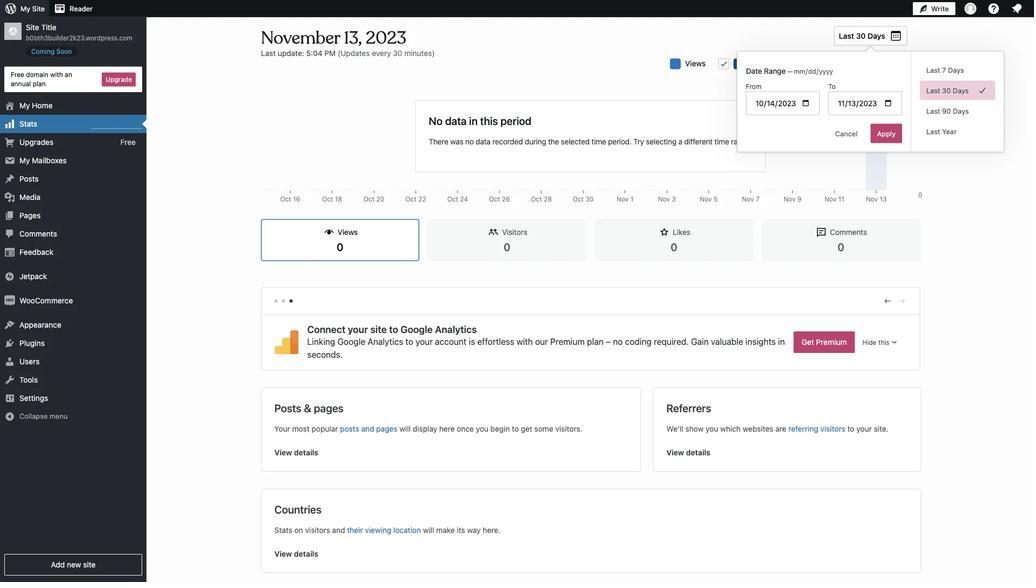 Task type: vqa. For each thing, say whether or not it's contained in the screenshot.
second you from left
yes



Task type: locate. For each thing, give the bounding box(es) containing it.
0 vertical spatial last 30 days
[[839, 31, 886, 40]]

your left site.
[[857, 424, 872, 433]]

0 down "11"
[[838, 240, 845, 253]]

oct for oct 16
[[280, 195, 291, 203]]

1 horizontal spatial in
[[779, 337, 785, 347]]

oct 20
[[364, 195, 385, 203]]

nov left 9
[[784, 195, 796, 203]]

your down google analytics
[[416, 337, 433, 347]]

view down your
[[275, 448, 292, 457]]

0 right 13
[[919, 191, 923, 199]]

0 vertical spatial visitors
[[749, 59, 775, 68]]

this right hide
[[879, 338, 890, 346]]

0 vertical spatial with
[[50, 71, 63, 78]]

last 90 days button
[[921, 101, 996, 120]]

oct 16
[[280, 195, 300, 203]]

4 nov from the left
[[742, 195, 754, 203]]

1 vertical spatial free
[[120, 138, 136, 147]]

0 horizontal spatial visitors
[[502, 228, 528, 237]]

4 oct from the left
[[406, 195, 417, 203]]

1 horizontal spatial your
[[416, 337, 433, 347]]

0 inside "likes 0"
[[671, 240, 678, 253]]

nov left 1
[[617, 195, 629, 203]]

here
[[440, 424, 455, 433]]

and
[[361, 424, 374, 433], [332, 526, 345, 535]]

1 horizontal spatial premium
[[817, 338, 847, 347]]

view details link for countries
[[275, 549, 908, 559]]

0 vertical spatial this
[[481, 114, 498, 127]]

comments up feedback
[[19, 229, 57, 238]]

pages right posts
[[376, 424, 398, 433]]

every
[[372, 49, 391, 57]]

free inside free domain with an annual plan
[[11, 71, 24, 78]]

oct left "16"
[[280, 195, 291, 203]]

view details down show
[[667, 448, 711, 457]]

views inside views 0
[[338, 228, 358, 237]]

7 inside last 7 days button
[[943, 66, 947, 74]]

7 nov from the left
[[866, 195, 878, 203]]

0 horizontal spatial this
[[481, 114, 498, 127]]

details for referrers
[[686, 448, 711, 457]]

0 horizontal spatial stats
[[19, 119, 37, 128]]

0 inside comments 0
[[838, 240, 845, 253]]

2 vertical spatial your
[[857, 424, 872, 433]]

0 inside 100,000 2 0
[[919, 191, 923, 199]]

1 horizontal spatial with
[[517, 337, 533, 347]]

coming
[[31, 47, 55, 55]]

oct for oct 30
[[573, 195, 584, 203]]

b0bth3builder2k23.wordpress.com
[[26, 34, 132, 42]]

0 vertical spatial no
[[466, 137, 474, 146]]

feedback
[[19, 248, 53, 257]]

and left their
[[332, 526, 345, 535]]

we'll show you which websites are referring visitors to your site.
[[667, 424, 889, 433]]

get premium
[[802, 338, 847, 347]]

referrers heading
[[667, 401, 712, 415]]

3 nov from the left
[[700, 195, 712, 203]]

1 horizontal spatial will
[[423, 526, 434, 535]]

reader link
[[49, 0, 97, 17]]

1 horizontal spatial free
[[120, 138, 136, 147]]

0 vertical spatial 7
[[943, 66, 947, 74]]

viewing
[[365, 526, 392, 535]]

img image
[[4, 271, 15, 282], [4, 295, 15, 306]]

my left 'home'
[[19, 101, 30, 110]]

posts inside heading
[[275, 401, 302, 414]]

1 vertical spatial visitors
[[502, 228, 528, 237]]

nov right 5
[[742, 195, 754, 203]]

manage your notifications image
[[1011, 2, 1024, 15]]

no right –
[[613, 337, 623, 347]]

3 oct from the left
[[364, 195, 375, 203]]

1 vertical spatial last 30 days
[[927, 86, 969, 94]]

premium inside button
[[817, 338, 847, 347]]

1 img image from the top
[[4, 271, 15, 282]]

1 vertical spatial this
[[879, 338, 890, 346]]

free
[[11, 71, 24, 78], [120, 138, 136, 147]]

visitors right referring
[[821, 424, 846, 433]]

stats left on
[[275, 526, 293, 535]]

0 down 'likes' at the top of the page
[[671, 240, 678, 253]]

0 vertical spatial pages
[[314, 401, 344, 414]]

views
[[686, 59, 706, 68], [338, 228, 358, 237]]

a
[[679, 137, 683, 146]]

site for your
[[371, 324, 387, 335]]

nov for nov 3
[[658, 195, 670, 203]]

jetpack link
[[0, 267, 147, 286]]

previous image
[[884, 296, 893, 306]]

0 horizontal spatial time
[[592, 137, 607, 146]]

0 horizontal spatial posts
[[19, 174, 39, 183]]

last
[[839, 31, 855, 40], [261, 49, 276, 57], [927, 66, 941, 74], [927, 86, 941, 94], [927, 107, 941, 115], [927, 127, 941, 135]]

free down highest hourly views 0 image on the top left
[[120, 138, 136, 147]]

with left our
[[517, 337, 533, 347]]

1 horizontal spatial time
[[715, 137, 730, 146]]

coming soon
[[31, 47, 72, 55]]

0 horizontal spatial comments
[[19, 229, 57, 238]]

you right show
[[706, 424, 719, 433]]

1 100,000 from the top
[[898, 83, 923, 91]]

range.
[[732, 137, 753, 146]]

1 vertical spatial last 30 days button
[[921, 81, 996, 100]]

1 vertical spatial in
[[779, 337, 785, 347]]

1 horizontal spatial views
[[686, 59, 706, 68]]

1 vertical spatial site
[[26, 23, 39, 32]]

google analytics
[[401, 324, 477, 335]]

location
[[394, 526, 421, 535]]

0 down 26
[[504, 240, 511, 253]]

—
[[788, 67, 793, 75]]

to
[[829, 83, 836, 90]]

2 nov from the left
[[658, 195, 670, 203]]

nov for nov 5
[[700, 195, 712, 203]]

my for my mailboxes
[[19, 156, 30, 165]]

None date field
[[793, 66, 850, 77]]

7 left nov 9
[[756, 195, 760, 203]]

To date field
[[829, 91, 903, 115]]

oct left 18
[[322, 195, 333, 203]]

nov left 3
[[658, 195, 670, 203]]

oct right 28
[[573, 195, 584, 203]]

2 time from the left
[[715, 137, 730, 146]]

to left site.
[[848, 424, 855, 433]]

nov
[[617, 195, 629, 203], [658, 195, 670, 203], [700, 195, 712, 203], [742, 195, 754, 203], [784, 195, 796, 203], [825, 195, 837, 203], [866, 195, 878, 203]]

my left the 'reader' link on the top of page
[[20, 5, 30, 13]]

1 vertical spatial stats
[[275, 526, 293, 535]]

oct left 22
[[406, 195, 417, 203]]

different
[[685, 137, 713, 146]]

5 nov from the left
[[784, 195, 796, 203]]

2 vertical spatial my
[[19, 156, 30, 165]]

1 horizontal spatial visitors
[[821, 424, 846, 433]]

premium right get
[[817, 338, 847, 347]]

details down on
[[294, 549, 318, 558]]

get premium button
[[794, 331, 855, 353]]

1 vertical spatial your
[[416, 337, 433, 347]]

img image left jetpack
[[4, 271, 15, 282]]

date
[[746, 66, 763, 75]]

comments down "11"
[[831, 228, 868, 237]]

1 horizontal spatial stats
[[275, 526, 293, 535]]

your up google
[[348, 324, 368, 335]]

1 vertical spatial with
[[517, 337, 533, 347]]

0 vertical spatial in
[[469, 114, 478, 127]]

help image
[[988, 2, 1001, 15]]

1 vertical spatial data
[[476, 137, 491, 146]]

posts up media
[[19, 174, 39, 183]]

0 vertical spatial views
[[686, 59, 706, 68]]

nov left 13
[[866, 195, 878, 203]]

0 vertical spatial posts
[[19, 174, 39, 183]]

100,000
[[898, 83, 923, 91], [898, 195, 923, 203]]

free up annual plan
[[11, 71, 24, 78]]

img image for jetpack
[[4, 271, 15, 282]]

7
[[943, 66, 947, 74], [756, 195, 760, 203]]

appearance
[[19, 320, 61, 329]]

this inside button
[[879, 338, 890, 346]]

0 horizontal spatial data
[[445, 114, 467, 127]]

1 vertical spatial 7
[[756, 195, 760, 203]]

site inside site title b0bth3builder2k23.wordpress.com
[[26, 23, 39, 32]]

views for views 0
[[338, 228, 358, 237]]

1 vertical spatial 100,000
[[898, 195, 923, 203]]

1 vertical spatial no
[[613, 337, 623, 347]]

1 horizontal spatial visitors
[[749, 59, 775, 68]]

6 nov from the left
[[825, 195, 837, 203]]

1 vertical spatial img image
[[4, 295, 15, 306]]

None checkbox
[[719, 58, 730, 69]]

1 vertical spatial views
[[338, 228, 358, 237]]

view down countries heading
[[275, 549, 292, 558]]

img image inside jetpack link
[[4, 271, 15, 282]]

hide this button
[[855, 332, 907, 353]]

22
[[419, 195, 426, 203]]

effortless
[[478, 337, 515, 347]]

0 horizontal spatial 7
[[756, 195, 760, 203]]

0 vertical spatial and
[[361, 424, 374, 433]]

last 30 days
[[839, 31, 886, 40], [927, 86, 969, 94]]

collapse
[[19, 412, 48, 420]]

view details for referrers
[[667, 448, 711, 457]]

in right insights
[[779, 337, 785, 347]]

0 horizontal spatial free
[[11, 71, 24, 78]]

1 oct from the left
[[280, 195, 291, 203]]

oct left 26
[[489, 195, 500, 203]]

visitors down 26
[[502, 228, 528, 237]]

oct
[[280, 195, 291, 203], [322, 195, 333, 203], [364, 195, 375, 203], [406, 195, 417, 203], [448, 195, 459, 203], [489, 195, 500, 203], [531, 195, 542, 203], [573, 195, 584, 203]]

0 vertical spatial free
[[11, 71, 24, 78]]

my
[[20, 5, 30, 13], [19, 101, 30, 110], [19, 156, 30, 165]]

last inside the november 13, 2023 last update: 5:04 pm (updates every 30 minutes)
[[261, 49, 276, 57]]

0 vertical spatial stats
[[19, 119, 37, 128]]

site up 'analytics'
[[371, 324, 387, 335]]

in right no in the top of the page
[[469, 114, 478, 127]]

visitors up from
[[749, 59, 775, 68]]

begin
[[491, 424, 510, 433]]

0 vertical spatial img image
[[4, 271, 15, 282]]

visitors right on
[[305, 526, 330, 535]]

last year button
[[921, 122, 996, 141]]

6 oct from the left
[[489, 195, 500, 203]]

1 horizontal spatial site
[[371, 324, 387, 335]]

november
[[261, 27, 340, 49]]

oct 26
[[489, 195, 510, 203]]

update:
[[278, 49, 304, 57]]

cancel
[[836, 129, 858, 137]]

to up 'analytics'
[[389, 324, 399, 335]]

0 down 18
[[337, 240, 344, 253]]

site title b0bth3builder2k23.wordpress.com
[[26, 23, 132, 42]]

will left display
[[400, 424, 411, 433]]

0 vertical spatial last 30 days button
[[835, 26, 908, 46]]

0 horizontal spatial site
[[83, 560, 96, 569]]

100,000 for 100,000 2 0
[[898, 83, 923, 91]]

26
[[502, 195, 510, 203]]

your
[[348, 324, 368, 335], [416, 337, 433, 347], [857, 424, 872, 433]]

0 vertical spatial site
[[371, 324, 387, 335]]

5 oct from the left
[[448, 195, 459, 203]]

img image left woocommerce
[[4, 295, 15, 306]]

recorded
[[493, 137, 523, 146]]

nov left 5
[[700, 195, 712, 203]]

1 horizontal spatial 7
[[943, 66, 947, 74]]

7 up 90
[[943, 66, 947, 74]]

visitors
[[749, 59, 775, 68], [502, 228, 528, 237]]

time left range.
[[715, 137, 730, 146]]

1 horizontal spatial pages
[[376, 424, 398, 433]]

required.
[[654, 337, 689, 347]]

1 vertical spatial and
[[332, 526, 345, 535]]

your for we'll
[[857, 424, 872, 433]]

view for posts & pages
[[275, 448, 292, 457]]

0 inside views 0
[[337, 240, 344, 253]]

premium inside connect your site to google analytics linking google analytics to your account is effortless with our premium plan – no coding required. gain valuable insights in seconds.
[[551, 337, 585, 347]]

with inside connect your site to google analytics linking google analytics to your account is effortless with our premium plan – no coding required. gain valuable insights in seconds.
[[517, 337, 533, 347]]

will
[[400, 424, 411, 433], [423, 526, 434, 535]]

site left the title
[[26, 23, 39, 32]]

0 horizontal spatial will
[[400, 424, 411, 433]]

view details down on
[[275, 549, 318, 558]]

there
[[429, 137, 449, 146]]

referring visitors link
[[789, 424, 846, 433]]

views for views
[[686, 59, 706, 68]]

0 horizontal spatial pages
[[314, 401, 344, 414]]

posts
[[340, 424, 359, 433]]

0 vertical spatial data
[[445, 114, 467, 127]]

1 horizontal spatial and
[[361, 424, 374, 433]]

details down show
[[686, 448, 711, 457]]

oct left 24
[[448, 195, 459, 203]]

0 vertical spatial site
[[32, 5, 45, 13]]

1 vertical spatial site
[[83, 560, 96, 569]]

2 100,000 from the top
[[898, 195, 923, 203]]

days
[[868, 31, 886, 40], [949, 66, 965, 74], [953, 86, 969, 94], [954, 107, 970, 115]]

1 horizontal spatial this
[[879, 338, 890, 346]]

menu
[[50, 412, 68, 420]]

comments 0
[[831, 228, 868, 253]]

1 vertical spatial visitors
[[305, 526, 330, 535]]

countries heading
[[275, 502, 322, 516]]

free domain with an annual plan
[[11, 71, 72, 87]]

img image for woocommerce
[[4, 295, 15, 306]]

1 horizontal spatial posts
[[275, 401, 302, 414]]

8 oct from the left
[[573, 195, 584, 203]]

time left period.
[[592, 137, 607, 146]]

with left the an
[[50, 71, 63, 78]]

1 vertical spatial my
[[19, 101, 30, 110]]

0 horizontal spatial premium
[[551, 337, 585, 347]]

write link
[[913, 0, 956, 17]]

0 for views 0
[[337, 240, 344, 253]]

0 horizontal spatial you
[[476, 424, 489, 433]]

30 inside date range tooltip
[[943, 86, 952, 94]]

add new site link
[[4, 554, 142, 576]]

was
[[450, 137, 464, 146]]

premium
[[551, 337, 585, 347], [817, 338, 847, 347]]

data down no data in this period
[[476, 137, 491, 146]]

pages inside heading
[[314, 401, 344, 414]]

–
[[606, 337, 611, 347]]

stats link
[[0, 115, 147, 133]]

1 vertical spatial posts
[[275, 401, 302, 414]]

1 horizontal spatial comments
[[831, 228, 868, 237]]

my profile image
[[965, 3, 977, 15]]

1 horizontal spatial you
[[706, 424, 719, 433]]

0 horizontal spatial and
[[332, 526, 345, 535]]

0 vertical spatial your
[[348, 324, 368, 335]]

referrers
[[667, 401, 712, 414]]

0 vertical spatial 100,000
[[898, 83, 923, 91]]

stats down the 'my home'
[[19, 119, 37, 128]]

posts for posts & pages
[[275, 401, 302, 414]]

cancel button
[[829, 124, 865, 143]]

details down most
[[294, 448, 318, 457]]

view details down most
[[275, 448, 318, 457]]

0 inside the visitors 0
[[504, 240, 511, 253]]

0 vertical spatial my
[[20, 5, 30, 13]]

nov for nov 1
[[617, 195, 629, 203]]

site inside connect your site to google analytics linking google analytics to your account is effortless with our premium plan – no coding required. gain valuable insights in seconds.
[[371, 324, 387, 335]]

1 nov from the left
[[617, 195, 629, 203]]

oct left 20
[[364, 195, 375, 203]]

appearance link
[[0, 316, 147, 334]]

posts and pages link
[[340, 424, 398, 433]]

premium right our
[[551, 337, 585, 347]]

and right posts
[[361, 424, 374, 433]]

stats on visitors and their viewing location will make its way here.
[[275, 526, 501, 535]]

2 img image from the top
[[4, 295, 15, 306]]

this left the period
[[481, 114, 498, 127]]

From date field
[[746, 91, 820, 115]]

oct 30
[[573, 195, 594, 203]]

data right no in the top of the page
[[445, 114, 467, 127]]

0 horizontal spatial with
[[50, 71, 63, 78]]

oct left 28
[[531, 195, 542, 203]]

2 horizontal spatial your
[[857, 424, 872, 433]]

nov left "11"
[[825, 195, 837, 203]]

pages right &
[[314, 401, 344, 414]]

annual plan
[[11, 80, 46, 87]]

site up the title
[[32, 5, 45, 13]]

nov for nov 9
[[784, 195, 796, 203]]

no right was
[[466, 137, 474, 146]]

2 oct from the left
[[322, 195, 333, 203]]

my down upgrades
[[19, 156, 30, 165]]

oct 24
[[448, 195, 468, 203]]

site right new
[[83, 560, 96, 569]]

last year
[[927, 127, 957, 135]]

img image inside "woocommerce" link
[[4, 295, 15, 306]]

posts left &
[[275, 401, 302, 414]]

1 horizontal spatial no
[[613, 337, 623, 347]]

views 0
[[337, 228, 358, 253]]

1 horizontal spatial last 30 days
[[927, 86, 969, 94]]

0 horizontal spatial your
[[348, 324, 368, 335]]

in inside connect your site to google analytics linking google analytics to your account is effortless with our premium plan – no coding required. gain valuable insights in seconds.
[[779, 337, 785, 347]]

view details link for referrers
[[667, 447, 908, 458]]

7 oct from the left
[[531, 195, 542, 203]]

likes 0
[[671, 228, 691, 253]]

you right once
[[476, 424, 489, 433]]

view down we'll
[[667, 448, 685, 457]]

0 horizontal spatial views
[[338, 228, 358, 237]]

will left make
[[423, 526, 434, 535]]

1 vertical spatial pages
[[376, 424, 398, 433]]

details for countries
[[294, 549, 318, 558]]



Task type: describe. For each thing, give the bounding box(es) containing it.
oct for oct 24
[[448, 195, 459, 203]]

highest hourly views 0 image
[[91, 122, 142, 129]]

users
[[19, 357, 40, 366]]

my for my site
[[20, 5, 30, 13]]

seconds.
[[307, 349, 343, 360]]

nov for nov 13
[[866, 195, 878, 203]]

nov 1
[[617, 195, 634, 203]]

your
[[275, 424, 290, 433]]

nov 9
[[784, 195, 802, 203]]

with inside free domain with an annual plan
[[50, 71, 63, 78]]

jetpack
[[19, 272, 47, 281]]

11
[[839, 195, 845, 203]]

your for connect
[[416, 337, 433, 347]]

view for countries
[[275, 549, 292, 558]]

0 horizontal spatial in
[[469, 114, 478, 127]]

soon
[[56, 47, 72, 55]]

5
[[714, 195, 718, 203]]

my for my home
[[19, 101, 30, 110]]

last 7 days button
[[921, 60, 996, 79]]

(updates
[[338, 49, 370, 57]]

range
[[764, 66, 786, 75]]

20
[[377, 195, 385, 203]]

we'll
[[667, 424, 684, 433]]

next image
[[898, 296, 907, 306]]

stats for stats on visitors and their viewing location will make its way here.
[[275, 526, 293, 535]]

16
[[293, 195, 300, 203]]

0 horizontal spatial last 30 days
[[839, 31, 886, 40]]

get
[[802, 338, 815, 347]]

site for new
[[83, 560, 96, 569]]

visitors 0
[[502, 228, 528, 253]]

view for referrers
[[667, 448, 685, 457]]

gain
[[691, 337, 709, 347]]

no inside connect your site to google analytics linking google analytics to your account is effortless with our premium plan – no coding required. gain valuable insights in seconds.
[[613, 337, 623, 347]]

0 for comments 0
[[838, 240, 845, 253]]

mailboxes
[[32, 156, 67, 165]]

during
[[525, 137, 547, 146]]

2023
[[366, 27, 407, 49]]

period
[[501, 114, 532, 127]]

my mailboxes
[[19, 156, 67, 165]]

13,
[[344, 27, 362, 49]]

linking
[[307, 337, 335, 347]]

site.
[[874, 424, 889, 433]]

free for free
[[120, 138, 136, 147]]

coding
[[625, 337, 652, 347]]

nov 5
[[700, 195, 718, 203]]

nov for nov 7
[[742, 195, 754, 203]]

visitors for visitors
[[749, 59, 775, 68]]

oct for oct 26
[[489, 195, 500, 203]]

oct for oct 20
[[364, 195, 375, 203]]

oct for oct 22
[[406, 195, 417, 203]]

0 horizontal spatial last 30 days button
[[835, 26, 908, 46]]

30 inside the november 13, 2023 last update: 5:04 pm (updates every 30 minutes)
[[393, 49, 403, 57]]

0 vertical spatial visitors
[[821, 424, 846, 433]]

nov for nov 11
[[825, 195, 837, 203]]

1 you from the left
[[476, 424, 489, 433]]

0 vertical spatial will
[[400, 424, 411, 433]]

0 for likes 0
[[671, 240, 678, 253]]

7 for last
[[943, 66, 947, 74]]

their viewing location link
[[347, 526, 421, 535]]

are
[[776, 424, 787, 433]]

google
[[338, 337, 366, 347]]

my home
[[19, 101, 53, 110]]

0 horizontal spatial no
[[466, 137, 474, 146]]

1 horizontal spatial data
[[476, 137, 491, 146]]

to left get
[[512, 424, 519, 433]]

100,000 2 0
[[898, 83, 923, 199]]

visitors for visitors 0
[[502, 228, 528, 237]]

stats for stats
[[19, 119, 37, 128]]

here.
[[483, 526, 501, 535]]

oct for oct 18
[[322, 195, 333, 203]]

add
[[51, 560, 65, 569]]

year
[[943, 127, 957, 135]]

oct 22
[[406, 195, 426, 203]]

domain
[[26, 71, 48, 78]]

their
[[347, 526, 363, 535]]

new
[[67, 560, 81, 569]]

comments link
[[0, 225, 147, 243]]

100,000 for 100,000
[[898, 195, 923, 203]]

view details link for posts & pages
[[275, 447, 628, 458]]

your most popular posts and pages will display here once you begin to get some visitors.
[[275, 424, 583, 433]]

pages
[[19, 211, 41, 220]]

my mailboxes link
[[0, 151, 147, 170]]

view details for posts & pages
[[275, 448, 318, 457]]

comments for comments 0
[[831, 228, 868, 237]]

collapse menu link
[[0, 407, 147, 425]]

to right 'analytics'
[[406, 337, 414, 347]]

2
[[919, 83, 923, 91]]

woocommerce link
[[0, 292, 147, 310]]

posts for posts
[[19, 174, 39, 183]]

9
[[798, 195, 802, 203]]

last 30 days inside date range tooltip
[[927, 86, 969, 94]]

nov 3
[[658, 195, 676, 203]]

0 horizontal spatial visitors
[[305, 526, 330, 535]]

our
[[535, 337, 548, 347]]

last 7 days
[[927, 66, 965, 74]]

the
[[548, 137, 559, 146]]

0 for visitors 0
[[504, 240, 511, 253]]

upgrade button
[[102, 72, 136, 86]]

view details for countries
[[275, 549, 318, 558]]

is
[[469, 337, 475, 347]]

countries
[[275, 503, 322, 515]]

nov 13
[[866, 195, 887, 203]]

1 vertical spatial will
[[423, 526, 434, 535]]

plugins link
[[0, 334, 147, 353]]

comments for comments
[[19, 229, 57, 238]]

7 for nov
[[756, 195, 760, 203]]

date range tooltip
[[737, 46, 1005, 152]]

feedback link
[[0, 243, 147, 261]]

apply
[[878, 129, 896, 137]]

date range —
[[746, 66, 793, 75]]

free for free domain with an annual plan
[[11, 71, 24, 78]]

oct for oct 28
[[531, 195, 542, 203]]

3
[[672, 195, 676, 203]]

oct 18
[[322, 195, 342, 203]]

pager controls element
[[262, 287, 920, 315]]

connect
[[307, 324, 346, 335]]

from
[[746, 83, 762, 90]]

once
[[457, 424, 474, 433]]

title
[[41, 23, 56, 32]]

plugins
[[19, 339, 45, 348]]

details for posts & pages
[[294, 448, 318, 457]]

1 time from the left
[[592, 137, 607, 146]]

websites
[[743, 424, 774, 433]]

some
[[535, 424, 554, 433]]

reader
[[70, 5, 93, 13]]

upgrade
[[106, 76, 132, 83]]

1 horizontal spatial last 30 days button
[[921, 81, 996, 100]]

november 13, 2023 last update: 5:04 pm (updates every 30 minutes)
[[261, 27, 435, 57]]

1
[[631, 195, 634, 203]]

posts & pages heading
[[275, 401, 344, 415]]

24
[[460, 195, 468, 203]]

2 you from the left
[[706, 424, 719, 433]]

add new site
[[51, 560, 96, 569]]



